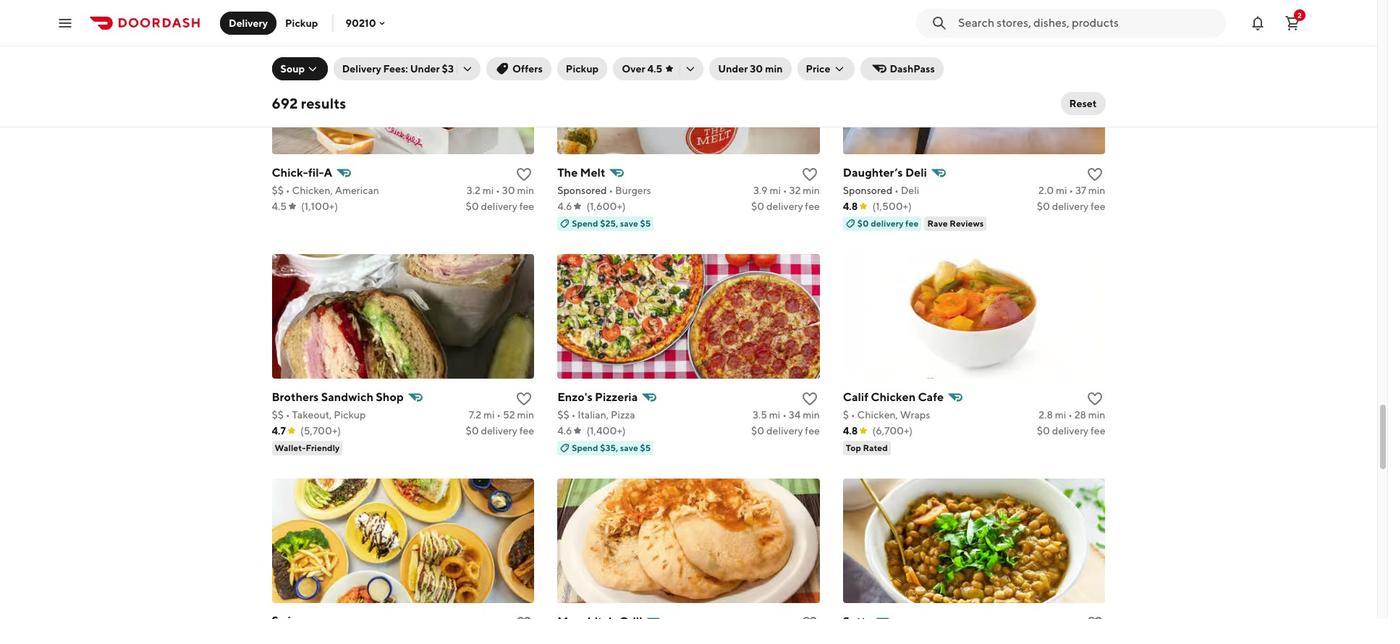 Task type: vqa. For each thing, say whether or not it's contained in the screenshot.
8
no



Task type: locate. For each thing, give the bounding box(es) containing it.
italian,
[[578, 409, 609, 420]]

0 horizontal spatial under
[[410, 63, 440, 75]]

$$ down chick-
[[272, 184, 284, 196]]

pizza
[[611, 409, 636, 420]]

$$ • chicken, american
[[272, 184, 379, 196]]

0 vertical spatial 4.8
[[843, 200, 858, 212]]

$5 for enzo's pizzeria
[[640, 442, 651, 453]]

spend left $35,
[[572, 442, 599, 453]]

1 spend from the top
[[572, 218, 599, 229]]

4.6
[[558, 200, 572, 212], [558, 425, 572, 436]]

1 sponsored from the left
[[558, 184, 607, 196]]

min
[[765, 63, 783, 75], [517, 184, 534, 196], [803, 184, 820, 196], [1089, 184, 1106, 196], [517, 409, 534, 420], [803, 409, 820, 420], [1089, 409, 1106, 420]]

2 4.8 from the top
[[843, 425, 858, 436]]

min right 28
[[1089, 409, 1106, 420]]

spend $35, save $5
[[572, 442, 651, 453]]

mi for brothers sandwich shop
[[484, 409, 495, 420]]

fee for calif chicken cafe
[[1091, 425, 1106, 436]]

692
[[272, 95, 298, 112]]

0 horizontal spatial click to add this store to your saved list image
[[801, 166, 819, 183]]

0 vertical spatial spend
[[572, 218, 599, 229]]

pickup left over
[[566, 63, 599, 75]]

cafe
[[918, 390, 944, 404]]

3 items, open order cart image
[[1285, 14, 1302, 31]]

$​0 for calif chicken cafe
[[1037, 425, 1051, 436]]

chicken
[[871, 390, 916, 404]]

$0
[[858, 218, 869, 229]]

chicken,
[[292, 184, 333, 196], [858, 409, 899, 420]]

mi right '3.9'
[[770, 184, 781, 196]]

delivery for delivery
[[229, 17, 268, 29]]

min for daughter's deli
[[1089, 184, 1106, 196]]

reset button
[[1061, 92, 1106, 115]]

results
[[301, 95, 346, 112]]

2 $5 from the top
[[640, 442, 651, 453]]

min right 32 at the top right of the page
[[803, 184, 820, 196]]

1 vertical spatial save
[[620, 442, 639, 453]]

0 vertical spatial 30
[[750, 63, 763, 75]]

wraps
[[901, 409, 931, 420]]

$ • chicken, wraps
[[843, 409, 931, 420]]

mi right 2.0
[[1056, 184, 1068, 196]]

$$ for enzo's
[[558, 409, 570, 420]]

delivery button
[[220, 11, 277, 34]]

0 vertical spatial save
[[620, 218, 639, 229]]

2 under from the left
[[719, 63, 748, 75]]

90210 button
[[346, 17, 388, 29]]

fil-
[[308, 166, 324, 179]]

brothers sandwich shop
[[272, 390, 404, 404]]

min for calif chicken cafe
[[1089, 409, 1106, 420]]

1 horizontal spatial 4.5
[[648, 63, 663, 75]]

30 inside button
[[750, 63, 763, 75]]

3.2
[[467, 184, 481, 196]]

Store search: begin typing to search for stores available on DoorDash text field
[[959, 15, 1218, 31]]

1 vertical spatial 30
[[502, 184, 515, 196]]

3.9 mi • 32 min
[[754, 184, 820, 196]]

4.6 down 'the'
[[558, 200, 572, 212]]

a
[[324, 166, 332, 179]]

min right the 52
[[517, 409, 534, 420]]

0 horizontal spatial 4.5
[[272, 200, 287, 212]]

fee down 2.8 mi • 28 min
[[1091, 425, 1106, 436]]

$$ up 4.7
[[272, 409, 284, 420]]

1 vertical spatial delivery
[[342, 63, 381, 75]]

0 horizontal spatial pickup button
[[277, 11, 327, 34]]

$​0 down 2.0
[[1037, 200, 1051, 212]]

1 vertical spatial chicken,
[[858, 409, 899, 420]]

delivery down 3.2 mi • 30 min at top
[[481, 200, 518, 212]]

30 left price
[[750, 63, 763, 75]]

chicken, up (6,700+)
[[858, 409, 899, 420]]

sponsored
[[558, 184, 607, 196], [843, 184, 893, 196]]

(1,100+)
[[301, 200, 338, 212]]

$​0 for enzo's pizzeria
[[752, 425, 765, 436]]

$​0 delivery fee down 7.2 mi • 52 min
[[466, 425, 534, 436]]

1 $5 from the top
[[641, 218, 651, 229]]

1 horizontal spatial 30
[[750, 63, 763, 75]]

sponsored • deli
[[843, 184, 920, 196]]

min for brothers sandwich shop
[[517, 409, 534, 420]]

1 horizontal spatial click to add this store to your saved list image
[[1087, 614, 1105, 619]]

reset
[[1070, 98, 1097, 109]]

1 save from the top
[[620, 218, 639, 229]]

1 vertical spatial deli
[[901, 184, 920, 196]]

click to add this store to your saved list image
[[801, 166, 819, 183], [1087, 614, 1105, 619]]

0 horizontal spatial chicken,
[[292, 184, 333, 196]]

mi right "3.5"
[[770, 409, 781, 420]]

90210
[[346, 17, 376, 29]]

1 horizontal spatial pickup button
[[557, 57, 608, 80]]

min for the melt
[[803, 184, 820, 196]]

$5
[[641, 218, 651, 229], [640, 442, 651, 453]]

$​0 down "3.2"
[[466, 200, 479, 212]]

sponsored down the melt
[[558, 184, 607, 196]]

$​0 delivery fee for daughter's deli
[[1037, 200, 1106, 212]]

sponsored down daughter's
[[843, 184, 893, 196]]

delivery
[[481, 200, 518, 212], [767, 200, 803, 212], [1053, 200, 1089, 212], [871, 218, 904, 229], [481, 425, 518, 436], [767, 425, 803, 436], [1053, 425, 1089, 436]]

delivery fees: under $3
[[342, 63, 454, 75]]

delivery inside button
[[229, 17, 268, 29]]

deli up the (1,500+)
[[901, 184, 920, 196]]

fee for brothers sandwich shop
[[520, 425, 534, 436]]

fee down 2.0 mi • 37 min on the top
[[1091, 200, 1106, 212]]

mi right "3.2"
[[483, 184, 494, 196]]

under
[[410, 63, 440, 75], [719, 63, 748, 75]]

deli up sponsored • deli
[[906, 166, 928, 179]]

pickup
[[285, 17, 318, 29], [566, 63, 599, 75], [334, 409, 366, 420]]

click to add this store to your saved list image for chick-fil-a
[[516, 166, 533, 183]]

0 horizontal spatial sponsored
[[558, 184, 607, 196]]

fees:
[[383, 63, 408, 75]]

reviews
[[950, 218, 984, 229]]

$5 down burgers
[[641, 218, 651, 229]]

0 horizontal spatial delivery
[[229, 17, 268, 29]]

0 vertical spatial $5
[[641, 218, 651, 229]]

min right 37
[[1089, 184, 1106, 196]]

pickup down sandwich
[[334, 409, 366, 420]]

delivery down 2.8 mi • 28 min
[[1053, 425, 1089, 436]]

0 horizontal spatial pickup
[[285, 17, 318, 29]]

2 horizontal spatial pickup
[[566, 63, 599, 75]]

1 vertical spatial spend
[[572, 442, 599, 453]]

1 horizontal spatial under
[[719, 63, 748, 75]]

• up 4.7
[[286, 409, 290, 420]]

delivery
[[229, 17, 268, 29], [342, 63, 381, 75]]

soup
[[281, 63, 305, 75]]

fee down '3.9 mi • 32 min'
[[805, 200, 820, 212]]

delivery for calif chicken cafe
[[1053, 425, 1089, 436]]

$​0 delivery fee for the melt
[[752, 200, 820, 212]]

min for chick-fil-a
[[517, 184, 534, 196]]

$​0 delivery fee for brothers sandwich shop
[[466, 425, 534, 436]]

2.8
[[1039, 409, 1053, 420]]

fee down 3.2 mi • 30 min at top
[[520, 200, 534, 212]]

brothers
[[272, 390, 319, 404]]

(1,400+)
[[587, 425, 626, 436]]

save right $25,
[[620, 218, 639, 229]]

spend for enzo's
[[572, 442, 599, 453]]

$​0 down '3.9'
[[752, 200, 765, 212]]

0 vertical spatial 4.6
[[558, 200, 572, 212]]

$​0
[[466, 200, 479, 212], [752, 200, 765, 212], [1037, 200, 1051, 212], [466, 425, 479, 436], [752, 425, 765, 436], [1037, 425, 1051, 436]]

$0 delivery fee
[[858, 218, 919, 229]]

pizzeria
[[595, 390, 638, 404]]

mi
[[483, 184, 494, 196], [770, 184, 781, 196], [1056, 184, 1068, 196], [484, 409, 495, 420], [770, 409, 781, 420], [1055, 409, 1067, 420]]

mi for the melt
[[770, 184, 781, 196]]

4.6 down enzo's
[[558, 425, 572, 436]]

$$ down enzo's
[[558, 409, 570, 420]]

chicken, up (1,100+)
[[292, 184, 333, 196]]

click to add this store to your saved list image
[[516, 166, 533, 183], [1087, 166, 1105, 183], [516, 390, 533, 407], [801, 390, 819, 407], [1087, 390, 1105, 407], [516, 614, 533, 619], [801, 614, 819, 619]]

$​0 delivery fee for chick-fil-a
[[466, 200, 534, 212]]

1 horizontal spatial chicken,
[[858, 409, 899, 420]]

1 vertical spatial pickup
[[566, 63, 599, 75]]

pickup button up "soup" button
[[277, 11, 327, 34]]

fee for enzo's pizzeria
[[805, 425, 820, 436]]

2 save from the top
[[620, 442, 639, 453]]

1 vertical spatial 4.8
[[843, 425, 858, 436]]

4.8 for calif chicken cafe
[[843, 425, 858, 436]]

the
[[558, 166, 578, 179]]

(1,500+)
[[873, 200, 912, 212]]

mi right 7.2
[[484, 409, 495, 420]]

delivery down the 3.5 mi • 34 min
[[767, 425, 803, 436]]

pickup button
[[277, 11, 327, 34], [557, 57, 608, 80]]

• left 32 at the top right of the page
[[783, 184, 788, 196]]

1 4.6 from the top
[[558, 200, 572, 212]]

0 vertical spatial 4.5
[[648, 63, 663, 75]]

4.5 right over
[[648, 63, 663, 75]]

friendly
[[306, 442, 340, 453]]

1 4.8 from the top
[[843, 200, 858, 212]]

1 vertical spatial 4.5
[[272, 200, 287, 212]]

pickup button left over
[[557, 57, 608, 80]]

• right "3.2"
[[496, 184, 500, 196]]

$​0 down 2.8
[[1037, 425, 1051, 436]]

price
[[806, 63, 831, 75]]

rave
[[928, 218, 948, 229]]

mi for chick-fil-a
[[483, 184, 494, 196]]

$​0 down 7.2
[[466, 425, 479, 436]]

$​0 for chick-fil-a
[[466, 200, 479, 212]]

$$
[[272, 184, 284, 196], [272, 409, 284, 420], [558, 409, 570, 420]]

1 vertical spatial 4.6
[[558, 425, 572, 436]]

$​0 delivery fee down '3.9 mi • 32 min'
[[752, 200, 820, 212]]

pickup up "soup" button
[[285, 17, 318, 29]]

fee
[[520, 200, 534, 212], [805, 200, 820, 212], [1091, 200, 1106, 212], [906, 218, 919, 229], [520, 425, 534, 436], [805, 425, 820, 436], [1091, 425, 1106, 436]]

spend for the
[[572, 218, 599, 229]]

0 vertical spatial chicken,
[[292, 184, 333, 196]]

4.5
[[648, 63, 663, 75], [272, 200, 287, 212]]

fee left rave
[[906, 218, 919, 229]]

spend
[[572, 218, 599, 229], [572, 442, 599, 453]]

offers button
[[487, 57, 552, 80]]

$​0 delivery fee down 3.2 mi • 30 min at top
[[466, 200, 534, 212]]

37
[[1076, 184, 1087, 196]]

2 4.6 from the top
[[558, 425, 572, 436]]

$3
[[442, 63, 454, 75]]

under 30 min
[[719, 63, 783, 75]]

min left price
[[765, 63, 783, 75]]

$​0 delivery fee down 2.0 mi • 37 min on the top
[[1037, 200, 1106, 212]]

min right "3.2"
[[517, 184, 534, 196]]

delivery for daughter's deli
[[1053, 200, 1089, 212]]

1 horizontal spatial delivery
[[342, 63, 381, 75]]

deli
[[906, 166, 928, 179], [901, 184, 920, 196]]

4.8 up $0
[[843, 200, 858, 212]]

chick-
[[272, 166, 308, 179]]

$​0 delivery fee down 2.8 mi • 28 min
[[1037, 425, 1106, 436]]

$​0 delivery fee for calif chicken cafe
[[1037, 425, 1106, 436]]

fee down 7.2 mi • 52 min
[[520, 425, 534, 436]]

• down chick-
[[286, 184, 290, 196]]

0 vertical spatial delivery
[[229, 17, 268, 29]]

$​0 delivery fee down the 3.5 mi • 34 min
[[752, 425, 820, 436]]

delivery down '3.9 mi • 32 min'
[[767, 200, 803, 212]]

30 right "3.2"
[[502, 184, 515, 196]]

3.9
[[754, 184, 768, 196]]

click to add this store to your saved list image for daughter's deli
[[1087, 166, 1105, 183]]

delivery down 7.2 mi • 52 min
[[481, 425, 518, 436]]

dashpass button
[[861, 57, 944, 80]]

4.8
[[843, 200, 858, 212], [843, 425, 858, 436]]

notification bell image
[[1250, 14, 1267, 31]]

1 horizontal spatial sponsored
[[843, 184, 893, 196]]

over 4.5 button
[[613, 57, 704, 80]]

2 sponsored from the left
[[843, 184, 893, 196]]

fee down the 3.5 mi • 34 min
[[805, 425, 820, 436]]

1 vertical spatial $5
[[640, 442, 651, 453]]

mi for daughter's deli
[[1056, 184, 1068, 196]]

save right $35,
[[620, 442, 639, 453]]

4.8 down '$'
[[843, 425, 858, 436]]

delivery down 2.0 mi • 37 min on the top
[[1053, 200, 1089, 212]]

min for enzo's pizzeria
[[803, 409, 820, 420]]

0 vertical spatial click to add this store to your saved list image
[[801, 166, 819, 183]]

2 spend from the top
[[572, 442, 599, 453]]

0 horizontal spatial 30
[[502, 184, 515, 196]]

click to add this store to your saved list image for calif chicken cafe
[[1087, 390, 1105, 407]]

spend left $25,
[[572, 218, 599, 229]]

$5 right $35,
[[640, 442, 651, 453]]

$5 for the melt
[[641, 218, 651, 229]]

mi right 2.8
[[1055, 409, 1067, 420]]

4.5 down chick-
[[272, 200, 287, 212]]

$35,
[[600, 442, 618, 453]]

min right 34 on the bottom right of page
[[803, 409, 820, 420]]

2 vertical spatial pickup
[[334, 409, 366, 420]]

$​0 down "3.5"
[[752, 425, 765, 436]]

delivery for enzo's pizzeria
[[767, 425, 803, 436]]



Task type: describe. For each thing, give the bounding box(es) containing it.
• down enzo's
[[572, 409, 576, 420]]

top
[[846, 442, 862, 453]]

rave reviews
[[928, 218, 984, 229]]

• up (1,600+)
[[609, 184, 613, 196]]

4.7
[[272, 425, 286, 436]]

fee for the melt
[[805, 200, 820, 212]]

2.0
[[1039, 184, 1054, 196]]

shop
[[376, 390, 404, 404]]

mi for calif chicken cafe
[[1055, 409, 1067, 420]]

$​0 delivery fee for enzo's pizzeria
[[752, 425, 820, 436]]

enzo's pizzeria
[[558, 390, 638, 404]]

(5,700+)
[[301, 425, 341, 436]]

• right '$'
[[851, 409, 856, 420]]

32
[[790, 184, 801, 196]]

min inside button
[[765, 63, 783, 75]]

4.6 for enzo's pizzeria
[[558, 425, 572, 436]]

• up the (1,500+)
[[895, 184, 899, 196]]

under 30 min button
[[710, 57, 792, 80]]

7.2
[[469, 409, 482, 420]]

$​0 for brothers sandwich shop
[[466, 425, 479, 436]]

(1,600+)
[[587, 200, 626, 212]]

3.5 mi • 34 min
[[753, 409, 820, 420]]

sponsored for the
[[558, 184, 607, 196]]

chicken, for fil-
[[292, 184, 333, 196]]

$
[[843, 409, 849, 420]]

$​0 for the melt
[[752, 200, 765, 212]]

3.2 mi • 30 min
[[467, 184, 534, 196]]

under inside button
[[719, 63, 748, 75]]

0 vertical spatial pickup button
[[277, 11, 327, 34]]

save for the melt
[[620, 218, 639, 229]]

delivery for delivery fees: under $3
[[342, 63, 381, 75]]

spend $25, save $5
[[572, 218, 651, 229]]

1 vertical spatial pickup button
[[557, 57, 608, 80]]

rated
[[863, 442, 888, 453]]

dashpass
[[890, 63, 935, 75]]

price button
[[798, 57, 855, 80]]

3.5
[[753, 409, 768, 420]]

• left 28
[[1069, 409, 1073, 420]]

over
[[622, 63, 646, 75]]

chick-fil-a
[[272, 166, 332, 179]]

daughter's
[[843, 166, 903, 179]]

1 horizontal spatial pickup
[[334, 409, 366, 420]]

$$ for chick-
[[272, 184, 284, 196]]

fee for chick-fil-a
[[520, 200, 534, 212]]

52
[[503, 409, 515, 420]]

7.2 mi • 52 min
[[469, 409, 534, 420]]

soup button
[[272, 57, 328, 80]]

american
[[335, 184, 379, 196]]

4.5 inside button
[[648, 63, 663, 75]]

top rated
[[846, 442, 888, 453]]

sponsored • burgers
[[558, 184, 651, 196]]

1 vertical spatial click to add this store to your saved list image
[[1087, 614, 1105, 619]]

sponsored for daughter's
[[843, 184, 893, 196]]

(6,700+)
[[873, 425, 913, 436]]

sandwich
[[321, 390, 374, 404]]

calif chicken cafe
[[843, 390, 944, 404]]

2
[[1298, 10, 1303, 19]]

$$ for brothers
[[272, 409, 284, 420]]

$$ • italian, pizza
[[558, 409, 636, 420]]

click to add this store to your saved list image for enzo's pizzeria
[[801, 390, 819, 407]]

melt
[[580, 166, 606, 179]]

over 4.5
[[622, 63, 663, 75]]

open menu image
[[56, 14, 74, 31]]

2 button
[[1279, 8, 1308, 37]]

enzo's
[[558, 390, 593, 404]]

$​0 for daughter's deli
[[1037, 200, 1051, 212]]

28
[[1075, 409, 1087, 420]]

$$ • takeout, pickup
[[272, 409, 366, 420]]

click to add this store to your saved list image for brothers sandwich shop
[[516, 390, 533, 407]]

0 vertical spatial deli
[[906, 166, 928, 179]]

• left the 52
[[497, 409, 501, 420]]

chicken, for chicken
[[858, 409, 899, 420]]

delivery for the melt
[[767, 200, 803, 212]]

2.8 mi • 28 min
[[1039, 409, 1106, 420]]

• left 37
[[1070, 184, 1074, 196]]

delivery down the (1,500+)
[[871, 218, 904, 229]]

0 vertical spatial pickup
[[285, 17, 318, 29]]

$25,
[[600, 218, 619, 229]]

save for enzo's pizzeria
[[620, 442, 639, 453]]

2.0 mi • 37 min
[[1039, 184, 1106, 196]]

takeout,
[[292, 409, 332, 420]]

burgers
[[615, 184, 651, 196]]

4.6 for the melt
[[558, 200, 572, 212]]

calif
[[843, 390, 869, 404]]

fee for daughter's deli
[[1091, 200, 1106, 212]]

34
[[789, 409, 801, 420]]

daughter's deli
[[843, 166, 928, 179]]

the melt
[[558, 166, 606, 179]]

delivery for chick-fil-a
[[481, 200, 518, 212]]

4.8 for daughter's deli
[[843, 200, 858, 212]]

692 results
[[272, 95, 346, 112]]

mi for enzo's pizzeria
[[770, 409, 781, 420]]

wallet-
[[275, 442, 306, 453]]

• left 34 on the bottom right of page
[[783, 409, 787, 420]]

wallet-friendly
[[275, 442, 340, 453]]

delivery for brothers sandwich shop
[[481, 425, 518, 436]]

1 under from the left
[[410, 63, 440, 75]]

offers
[[513, 63, 543, 75]]



